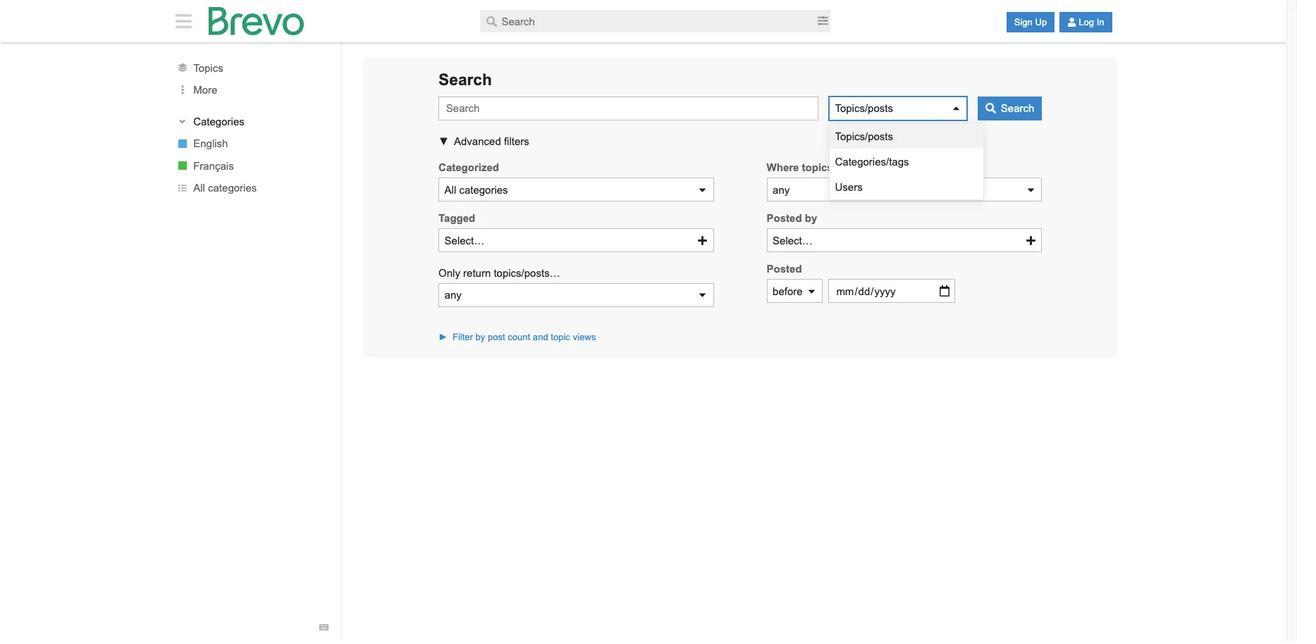 Task type: describe. For each thing, give the bounding box(es) containing it.
1 horizontal spatial all categories
[[445, 184, 508, 196]]

list image
[[178, 184, 187, 192]]

categories
[[193, 115, 244, 127]]

where topics
[[767, 162, 833, 174]]

before
[[773, 286, 803, 298]]

sign
[[1014, 17, 1033, 28]]

any for only
[[445, 289, 462, 301]]

search button
[[978, 97, 1042, 120]]

français link
[[162, 155, 341, 177]]

in
[[1097, 17, 1105, 28]]

only
[[439, 267, 460, 279]]

sign up button
[[1007, 12, 1055, 32]]

log in button
[[1060, 12, 1112, 32]]

select… for tagged
[[445, 235, 485, 247]]

all categories link
[[162, 177, 341, 199]]

log in
[[1079, 17, 1105, 28]]

up
[[1035, 17, 1047, 28]]

keyboard shortcuts image
[[319, 624, 329, 633]]

return
[[463, 267, 491, 279]]

categories button
[[175, 114, 328, 129]]

filter by post count and topic views
[[453, 332, 596, 343]]

none search field inside search main content
[[363, 58, 1118, 357]]

region inside search main content
[[363, 357, 1118, 378]]

topics link
[[162, 57, 341, 79]]

english
[[193, 138, 228, 150]]

by for posted
[[805, 213, 817, 225]]

where
[[767, 162, 799, 174]]

open advanced search image
[[818, 16, 828, 26]]

0 horizontal spatial all
[[193, 182, 205, 194]]

search image inside button
[[986, 103, 996, 114]]

any for where
[[773, 184, 790, 196]]

Search text field
[[480, 10, 816, 32]]

menu inside search box
[[830, 123, 984, 200]]

log
[[1079, 17, 1094, 28]]

search inside button
[[1001, 103, 1035, 114]]

advanced
[[454, 135, 501, 147]]

post
[[488, 332, 505, 343]]

views
[[573, 332, 596, 343]]

1 radio item from the top
[[830, 123, 984, 149]]



Task type: vqa. For each thing, say whether or not it's contained in the screenshot.


Task type: locate. For each thing, give the bounding box(es) containing it.
posted by
[[767, 213, 817, 225]]

1 horizontal spatial search
[[1001, 103, 1035, 114]]

all down categorized
[[445, 184, 456, 196]]

1 vertical spatial search image
[[986, 103, 996, 114]]

topics
[[193, 62, 223, 74]]

advanced filters
[[454, 135, 529, 147]]

sign up
[[1014, 17, 1047, 28]]

1 horizontal spatial by
[[805, 213, 817, 225]]

region
[[363, 357, 1118, 378]]

topic
[[551, 332, 570, 343]]

topics/posts…
[[494, 267, 560, 279]]

more button
[[162, 79, 341, 101]]

angle down image
[[178, 117, 187, 126]]

search
[[439, 70, 492, 89], [1001, 103, 1035, 114]]

1 horizontal spatial search image
[[986, 103, 996, 114]]

1 vertical spatial any
[[445, 289, 462, 301]]

all categories down categorized
[[445, 184, 508, 196]]

posted up before
[[767, 263, 802, 275]]

0 vertical spatial posted
[[767, 213, 802, 225]]

posted down where
[[767, 213, 802, 225]]

filters
[[504, 135, 529, 147]]

topics
[[802, 162, 833, 174]]

1 horizontal spatial all
[[445, 184, 456, 196]]

any
[[773, 184, 790, 196], [445, 289, 462, 301]]

enter search keyword text field
[[439, 97, 819, 120]]

select… for posted by
[[773, 235, 813, 247]]

0 horizontal spatial select…
[[445, 235, 485, 247]]

1 posted from the top
[[767, 213, 802, 225]]

categories down français
[[208, 182, 257, 194]]

all categories down français
[[193, 182, 257, 194]]

categories
[[208, 182, 257, 194], [459, 184, 508, 196]]

1 horizontal spatial any
[[773, 184, 790, 196]]

0 horizontal spatial all categories
[[193, 182, 257, 194]]

any down where
[[773, 184, 790, 196]]

tagged
[[439, 213, 475, 225]]

search main content
[[162, 42, 1125, 642]]

2 radio item from the top
[[830, 149, 984, 174]]

by left post
[[476, 332, 485, 343]]

all categories
[[193, 182, 257, 194], [445, 184, 508, 196]]

select… down tagged
[[445, 235, 485, 247]]

0 horizontal spatial search image
[[486, 16, 497, 26]]

posted for posted by
[[767, 213, 802, 225]]

1 horizontal spatial categories
[[459, 184, 508, 196]]

all
[[193, 182, 205, 194], [445, 184, 456, 196]]

categorized
[[439, 162, 499, 174]]

layer group image
[[178, 63, 187, 72]]

english link
[[162, 133, 341, 155]]

hide sidebar image
[[171, 12, 196, 30]]

0 vertical spatial any
[[773, 184, 790, 196]]

1 select… from the left
[[445, 235, 485, 247]]

topics/posts
[[835, 103, 893, 114]]

0 horizontal spatial any
[[445, 289, 462, 301]]

all right list icon
[[193, 182, 205, 194]]

0 vertical spatial search
[[439, 70, 492, 89]]

by for filter
[[476, 332, 485, 343]]

date date field
[[828, 280, 955, 304]]

français
[[193, 160, 234, 172]]

0 horizontal spatial categories
[[208, 182, 257, 194]]

1 vertical spatial by
[[476, 332, 485, 343]]

None search field
[[363, 58, 1118, 357]]

none search field containing search
[[363, 58, 1118, 357]]

1 vertical spatial search
[[1001, 103, 1035, 114]]

brevo community image
[[208, 7, 304, 35]]

posted for posted
[[767, 263, 802, 275]]

posted
[[767, 213, 802, 225], [767, 263, 802, 275]]

user image
[[1068, 18, 1077, 27]]

any down only
[[445, 289, 462, 301]]

by down topics
[[805, 213, 817, 225]]

1 horizontal spatial select…
[[773, 235, 813, 247]]

0 vertical spatial search image
[[486, 16, 497, 26]]

2 select… from the left
[[773, 235, 813, 247]]

0 vertical spatial by
[[805, 213, 817, 225]]

by
[[805, 213, 817, 225], [476, 332, 485, 343]]

select… down 'posted by'
[[773, 235, 813, 247]]

select…
[[445, 235, 485, 247], [773, 235, 813, 247]]

categories down categorized
[[459, 184, 508, 196]]

3 radio item from the top
[[830, 174, 984, 200]]

1 vertical spatial posted
[[767, 263, 802, 275]]

filter
[[453, 332, 473, 343]]

0 horizontal spatial by
[[476, 332, 485, 343]]

only return topics/posts…
[[439, 267, 560, 279]]

menu
[[830, 123, 984, 200]]

2 posted from the top
[[767, 263, 802, 275]]

0 horizontal spatial search
[[439, 70, 492, 89]]

radio item
[[830, 123, 984, 149], [830, 149, 984, 174], [830, 174, 984, 200]]

ellipsis v image
[[175, 85, 190, 95]]

search image
[[486, 16, 497, 26], [986, 103, 996, 114]]

and
[[533, 332, 548, 343]]

more
[[193, 84, 217, 96]]

count
[[508, 332, 530, 343]]



